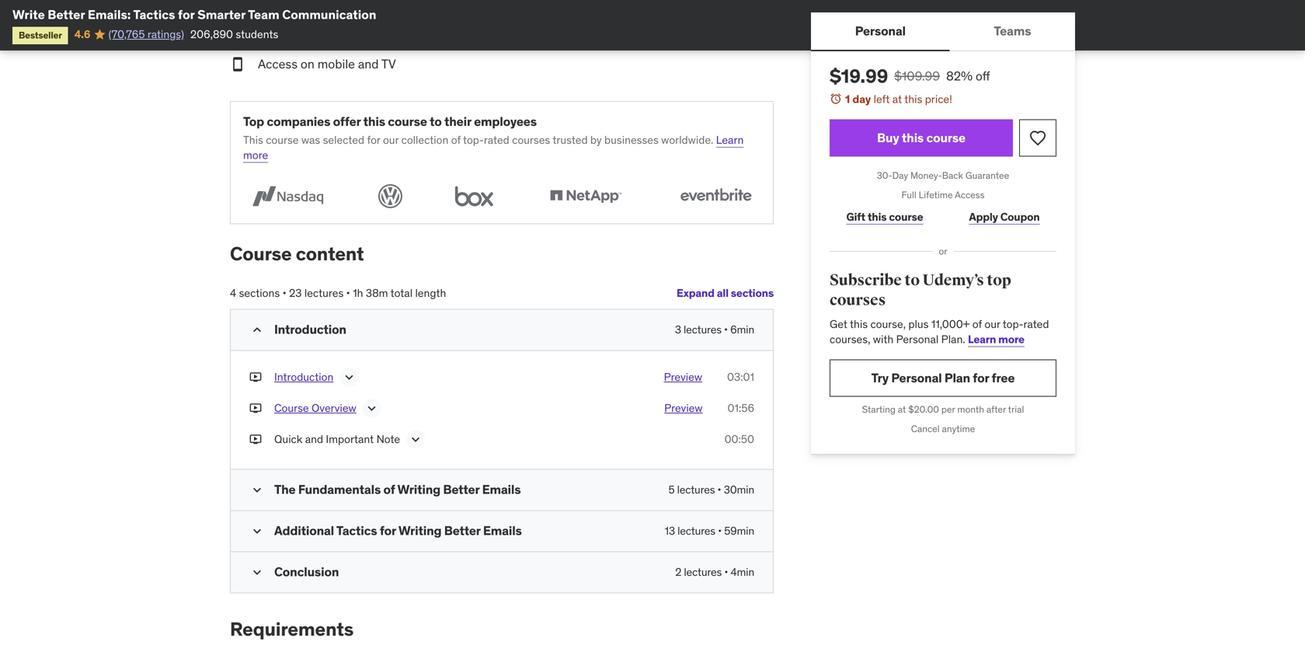 Task type: describe. For each thing, give the bounding box(es) containing it.
more for top companies offer this course to their employees
[[243, 148, 268, 162]]

netapp image
[[541, 181, 631, 211]]

0 horizontal spatial to
[[430, 114, 442, 129]]

for down top companies offer this course to their employees
[[367, 133, 380, 147]]

this down "$19.99 $109.99 82% off" at the top right
[[905, 92, 923, 106]]

after
[[987, 403, 1006, 415]]

buy this course
[[877, 130, 966, 146]]

bestseller
[[19, 29, 62, 41]]

writing for of
[[397, 481, 441, 497]]

xsmall image for introduction
[[249, 369, 262, 385]]

employees
[[474, 114, 537, 129]]

1.5
[[258, 9, 273, 25]]

0 horizontal spatial rated
[[484, 133, 510, 147]]

2 introduction from the top
[[274, 370, 334, 384]]

preview for 03:01
[[664, 370, 703, 384]]

quick and important note
[[274, 432, 400, 446]]

expand
[[677, 286, 715, 300]]

wishlist image
[[1029, 129, 1048, 147]]

length
[[415, 286, 446, 300]]

with
[[873, 332, 894, 346]]

learn for subscribe to udemy's top courses
[[968, 332, 996, 346]]

of inside 'get this course, plus 11,000+ of our top-rated courses, with personal plan.'
[[973, 317, 982, 331]]

guarantee
[[966, 169, 1010, 182]]

courses,
[[830, 332, 871, 346]]

1.5 hours on-demand video
[[258, 9, 408, 25]]

this for gift
[[868, 210, 887, 224]]

show lecture description image for course overview
[[364, 400, 380, 416]]

video
[[378, 9, 408, 25]]

money-
[[911, 169, 942, 182]]

• for conclusion
[[725, 565, 728, 579]]

eventbrite image
[[671, 181, 761, 211]]

lectures for introduction
[[684, 322, 722, 336]]

4.6
[[74, 27, 90, 41]]

get this course, plus 11,000+ of our top-rated courses, with personal plan.
[[830, 317, 1049, 346]]

lectures for additional tactics for writing better emails
[[678, 524, 716, 538]]

quick
[[274, 432, 303, 446]]

0 vertical spatial of
[[451, 133, 461, 147]]

offer
[[333, 114, 361, 129]]

businesses
[[605, 133, 659, 147]]

small image for 1.5 hours on-demand video
[[230, 8, 246, 26]]

mobile
[[318, 56, 355, 72]]

course overview button
[[274, 400, 356, 419]]

1 vertical spatial and
[[305, 432, 323, 446]]

the fundamentals of writing better emails
[[274, 481, 521, 497]]

learn more link for top companies offer this course to their employees
[[243, 133, 744, 162]]

full
[[902, 189, 917, 201]]

this for buy
[[902, 130, 924, 146]]

teams button
[[950, 12, 1076, 50]]

13 lectures • 59min
[[665, 524, 755, 538]]

course,
[[871, 317, 906, 331]]

this course was selected for our collection of top-rated courses trusted by businesses worldwide.
[[243, 133, 714, 147]]

0 vertical spatial access
[[258, 56, 298, 72]]

82%
[[947, 68, 973, 84]]

$109.99
[[895, 68, 940, 84]]

$19.99
[[830, 65, 888, 88]]

overview
[[312, 401, 356, 415]]

• left 23
[[283, 286, 287, 300]]

subscribe to udemy's top courses
[[830, 271, 1012, 310]]

1 for 1 day left at this price!
[[846, 92, 850, 106]]

communication
[[282, 7, 377, 23]]

buy
[[877, 130, 900, 146]]

apply
[[969, 210, 998, 224]]

this right offer on the top left of the page
[[363, 114, 385, 129]]

selected
[[323, 133, 365, 147]]

demand
[[330, 9, 375, 25]]

for down the fundamentals of writing better emails
[[380, 522, 396, 538]]

1h 38m
[[353, 286, 388, 300]]

this
[[243, 133, 263, 147]]

course inside button
[[927, 130, 966, 146]]

try personal plan for free link
[[830, 359, 1057, 397]]

03:01
[[727, 370, 755, 384]]

0 vertical spatial better
[[48, 7, 85, 23]]

2 horizontal spatial show lecture description image
[[408, 432, 424, 447]]

apply coupon
[[969, 210, 1040, 224]]

starting at $20.00 per month after trial cancel anytime
[[862, 403, 1025, 435]]

59min
[[724, 524, 755, 538]]

$19.99 $109.99 82% off
[[830, 65, 991, 88]]

5 lectures • 30min
[[669, 482, 755, 496]]

0 vertical spatial our
[[383, 133, 399, 147]]

1 day left at this price!
[[846, 92, 953, 106]]

content
[[296, 242, 364, 265]]

trusted
[[553, 133, 588, 147]]

0 vertical spatial top-
[[463, 133, 484, 147]]

month
[[958, 403, 985, 415]]

try
[[872, 370, 889, 386]]

box image
[[448, 181, 500, 211]]

3
[[675, 322, 681, 336]]

better for the fundamentals of writing better emails
[[443, 481, 480, 497]]

small image for access on mobile and tv
[[230, 56, 246, 73]]

sections inside dropdown button
[[731, 286, 774, 300]]

cancel
[[911, 423, 940, 435]]

2 lectures • 4min
[[676, 565, 755, 579]]

1 vertical spatial tactics
[[336, 522, 377, 538]]

13
[[665, 524, 675, 538]]

more for subscribe to udemy's top courses
[[999, 332, 1025, 346]]

rated inside 'get this course, plus 11,000+ of our top-rated courses, with personal plan.'
[[1024, 317, 1049, 331]]

6min
[[731, 322, 755, 336]]

requirements
[[230, 617, 354, 641]]

companies
[[267, 114, 330, 129]]

course overview
[[274, 401, 356, 415]]

xsmall image for course overview
[[249, 400, 262, 416]]

introduction button
[[274, 369, 334, 388]]

back
[[942, 169, 964, 182]]

small image for additional
[[249, 523, 265, 539]]

1 article
[[258, 32, 301, 48]]

0 vertical spatial at
[[893, 92, 902, 106]]

buy this course button
[[830, 119, 1013, 157]]

access inside 30-day money-back guarantee full lifetime access
[[955, 189, 985, 201]]

top
[[243, 114, 264, 129]]

our inside 'get this course, plus 11,000+ of our top-rated courses, with personal plan.'
[[985, 317, 1001, 331]]

3 small image from the top
[[249, 564, 265, 580]]

206,890
[[190, 27, 233, 41]]

starting
[[862, 403, 896, 415]]

4min
[[731, 565, 755, 579]]

learn more link for subscribe to udemy's top courses
[[968, 332, 1025, 346]]

team
[[248, 7, 279, 23]]

udemy's
[[923, 271, 984, 290]]

course up collection
[[388, 114, 427, 129]]

lectures right 23
[[305, 286, 344, 300]]

off
[[976, 68, 991, 84]]



Task type: locate. For each thing, give the bounding box(es) containing it.
per
[[942, 403, 955, 415]]

• for additional tactics for writing better emails
[[718, 524, 722, 538]]

of up additional tactics for writing better emails
[[384, 481, 395, 497]]

1 horizontal spatial of
[[451, 133, 461, 147]]

00:50
[[725, 432, 755, 446]]

0 vertical spatial course
[[230, 242, 292, 265]]

expand all sections button
[[677, 278, 774, 309]]

1 vertical spatial course
[[274, 401, 309, 415]]

lectures right the '2'
[[684, 565, 722, 579]]

0 horizontal spatial our
[[383, 133, 399, 147]]

0 vertical spatial rated
[[484, 133, 510, 147]]

small image
[[230, 8, 246, 26], [230, 32, 246, 50], [230, 56, 246, 73], [249, 322, 265, 338]]

0 vertical spatial small image
[[249, 482, 265, 498]]

tab list
[[811, 12, 1076, 51]]

emails for the fundamentals of writing better emails
[[482, 481, 521, 497]]

top companies offer this course to their employees
[[243, 114, 537, 129]]

day
[[853, 92, 871, 106]]

0 horizontal spatial courses
[[512, 133, 550, 147]]

0 horizontal spatial learn more link
[[243, 133, 744, 162]]

learn more link up free at right bottom
[[968, 332, 1025, 346]]

0 horizontal spatial sections
[[239, 286, 280, 300]]

personal inside "button"
[[855, 23, 906, 39]]

lifetime
[[919, 189, 953, 201]]

personal down plus
[[897, 332, 939, 346]]

1 horizontal spatial and
[[358, 56, 379, 72]]

learn more down employees
[[243, 133, 744, 162]]

• left 30min
[[718, 482, 722, 496]]

1 vertical spatial show lecture description image
[[364, 400, 380, 416]]

personal inside 'get this course, plus 11,000+ of our top-rated courses, with personal plan.'
[[897, 332, 939, 346]]

1 vertical spatial better
[[443, 481, 480, 497]]

rated
[[484, 133, 510, 147], [1024, 317, 1049, 331]]

better for additional tactics for writing better emails
[[444, 522, 481, 538]]

0 horizontal spatial 1
[[258, 32, 263, 48]]

this inside 'get this course, plus 11,000+ of our top-rated courses, with personal plan.'
[[850, 317, 868, 331]]

writing up additional tactics for writing better emails
[[397, 481, 441, 497]]

1 vertical spatial to
[[905, 271, 920, 290]]

access down '1 article'
[[258, 56, 298, 72]]

our right 11,000+
[[985, 317, 1001, 331]]

writing for for
[[399, 522, 442, 538]]

to
[[430, 114, 442, 129], [905, 271, 920, 290]]

personal up $19.99
[[855, 23, 906, 39]]

volkswagen image
[[373, 181, 408, 211]]

introduction down 23
[[274, 321, 347, 337]]

at right left
[[893, 92, 902, 106]]

learn for top companies offer this course to their employees
[[716, 133, 744, 147]]

1 vertical spatial our
[[985, 317, 1001, 331]]

show lecture description image up "note" on the bottom of the page
[[364, 400, 380, 416]]

1 vertical spatial introduction
[[274, 370, 334, 384]]

to inside the subscribe to udemy's top courses
[[905, 271, 920, 290]]

lectures right 5
[[677, 482, 715, 496]]

0 vertical spatial and
[[358, 56, 379, 72]]

0 vertical spatial learn more link
[[243, 133, 744, 162]]

0 vertical spatial show lecture description image
[[341, 369, 357, 385]]

get
[[830, 317, 848, 331]]

1 vertical spatial emails
[[483, 522, 522, 538]]

courses down subscribe
[[830, 291, 886, 310]]

write
[[12, 7, 45, 23]]

0 vertical spatial more
[[243, 148, 268, 162]]

1 vertical spatial learn more link
[[968, 332, 1025, 346]]

emails
[[482, 481, 521, 497], [483, 522, 522, 538]]

plan
[[945, 370, 971, 386]]

lectures right '13' at the right bottom of the page
[[678, 524, 716, 538]]

1 vertical spatial learn
[[968, 332, 996, 346]]

our down top companies offer this course to their employees
[[383, 133, 399, 147]]

of right 11,000+
[[973, 317, 982, 331]]

0 vertical spatial personal
[[855, 23, 906, 39]]

0 vertical spatial xsmall image
[[249, 369, 262, 385]]

at left $20.00
[[898, 403, 906, 415]]

the
[[274, 481, 296, 497]]

sections right all
[[731, 286, 774, 300]]

hours
[[276, 9, 307, 25]]

courses
[[512, 133, 550, 147], [830, 291, 886, 310]]

small image left "additional"
[[249, 523, 265, 539]]

of
[[451, 133, 461, 147], [973, 317, 982, 331], [384, 481, 395, 497]]

write better emails: tactics for smarter team communication
[[12, 7, 377, 23]]

was
[[301, 133, 320, 147]]

0 horizontal spatial learn
[[716, 133, 744, 147]]

1 vertical spatial personal
[[897, 332, 939, 346]]

course up quick
[[274, 401, 309, 415]]

1 vertical spatial small image
[[249, 523, 265, 539]]

show lecture description image up the 'overview'
[[341, 369, 357, 385]]

emails for additional tactics for writing better emails
[[483, 522, 522, 538]]

sections
[[731, 286, 774, 300], [239, 286, 280, 300]]

learn
[[716, 133, 744, 147], [968, 332, 996, 346]]

all
[[717, 286, 729, 300]]

1 vertical spatial access
[[955, 189, 985, 201]]

0 vertical spatial to
[[430, 114, 442, 129]]

1 left "article"
[[258, 32, 263, 48]]

course up back
[[927, 130, 966, 146]]

1 horizontal spatial 1
[[846, 92, 850, 106]]

show lecture description image for introduction
[[341, 369, 357, 385]]

total
[[391, 286, 413, 300]]

learn more for subscribe to udemy's top courses
[[968, 332, 1025, 346]]

1 sections from the left
[[731, 286, 774, 300]]

this right gift
[[868, 210, 887, 224]]

11,000+
[[932, 317, 970, 331]]

and right quick
[[305, 432, 323, 446]]

30min
[[724, 482, 755, 496]]

to left udemy's
[[905, 271, 920, 290]]

small image left the
[[249, 482, 265, 498]]

at inside starting at $20.00 per month after trial cancel anytime
[[898, 403, 906, 415]]

0 horizontal spatial learn more
[[243, 133, 744, 162]]

more down 'this'
[[243, 148, 268, 162]]

xsmall image
[[249, 369, 262, 385], [249, 400, 262, 416]]

small image
[[249, 482, 265, 498], [249, 523, 265, 539], [249, 564, 265, 580]]

more
[[243, 148, 268, 162], [999, 332, 1025, 346]]

preview left 01:56
[[665, 401, 703, 415]]

1 horizontal spatial rated
[[1024, 317, 1049, 331]]

learn more for top companies offer this course to their employees
[[243, 133, 744, 162]]

2 vertical spatial show lecture description image
[[408, 432, 424, 447]]

additional
[[274, 522, 334, 538]]

0 vertical spatial learn
[[716, 133, 744, 147]]

1 vertical spatial learn more
[[968, 332, 1025, 346]]

learn more link down employees
[[243, 133, 744, 162]]

plan.
[[942, 332, 966, 346]]

to up collection
[[430, 114, 442, 129]]

worldwide.
[[661, 133, 714, 147]]

writing down the fundamentals of writing better emails
[[399, 522, 442, 538]]

1 vertical spatial 1
[[846, 92, 850, 106]]

1 small image from the top
[[249, 482, 265, 498]]

top- down their
[[463, 133, 484, 147]]

1 horizontal spatial to
[[905, 271, 920, 290]]

preview down 3
[[664, 370, 703, 384]]

tactics up (70,765 ratings)
[[133, 7, 175, 23]]

1 horizontal spatial top-
[[1003, 317, 1024, 331]]

personal button
[[811, 12, 950, 50]]

1 horizontal spatial sections
[[731, 286, 774, 300]]

learn right plan.
[[968, 332, 996, 346]]

left
[[874, 92, 890, 106]]

2
[[676, 565, 682, 579]]

0 vertical spatial 1
[[258, 32, 263, 48]]

1 vertical spatial top-
[[1003, 317, 1024, 331]]

access on mobile and tv
[[258, 56, 396, 72]]

better up additional tactics for writing better emails
[[443, 481, 480, 497]]

2 sections from the left
[[239, 286, 280, 300]]

lectures for conclusion
[[684, 565, 722, 579]]

1 horizontal spatial tactics
[[336, 522, 377, 538]]

1 vertical spatial courses
[[830, 291, 886, 310]]

2 horizontal spatial of
[[973, 317, 982, 331]]

by
[[591, 133, 602, 147]]

1 horizontal spatial access
[[955, 189, 985, 201]]

course for course overview
[[274, 401, 309, 415]]

1 horizontal spatial show lecture description image
[[364, 400, 380, 416]]

0 horizontal spatial top-
[[463, 133, 484, 147]]

0 vertical spatial writing
[[397, 481, 441, 497]]

personal up $20.00
[[892, 370, 942, 386]]

206,890 students
[[190, 27, 278, 41]]

our
[[383, 133, 399, 147], [985, 317, 1001, 331]]

for
[[178, 7, 195, 23], [367, 133, 380, 147], [973, 370, 989, 386], [380, 522, 396, 538]]

• for introduction
[[724, 322, 728, 336]]

xsmall image up xsmall image
[[249, 400, 262, 416]]

1
[[258, 32, 263, 48], [846, 92, 850, 106]]

1 horizontal spatial courses
[[830, 291, 886, 310]]

better
[[48, 7, 85, 23], [443, 481, 480, 497], [444, 522, 481, 538]]

trial
[[1008, 403, 1025, 415]]

1 horizontal spatial more
[[999, 332, 1025, 346]]

lectures
[[305, 286, 344, 300], [684, 322, 722, 336], [677, 482, 715, 496], [678, 524, 716, 538], [684, 565, 722, 579]]

small image for 1 article
[[230, 32, 246, 50]]

• for the fundamentals of writing better emails
[[718, 482, 722, 496]]

0 horizontal spatial tactics
[[133, 7, 175, 23]]

anytime
[[942, 423, 976, 435]]

small image for the
[[249, 482, 265, 498]]

show lecture description image
[[341, 369, 357, 385], [364, 400, 380, 416], [408, 432, 424, 447]]

for left free at right bottom
[[973, 370, 989, 386]]

plus
[[909, 317, 929, 331]]

alarm image
[[830, 92, 842, 105]]

30-day money-back guarantee full lifetime access
[[877, 169, 1010, 201]]

0 vertical spatial tactics
[[133, 7, 175, 23]]

day
[[893, 169, 909, 182]]

1 vertical spatial at
[[898, 403, 906, 415]]

on
[[301, 56, 315, 72]]

smarter
[[197, 7, 246, 23]]

0 vertical spatial learn more
[[243, 133, 744, 162]]

students
[[236, 27, 278, 41]]

xsmall image
[[249, 432, 262, 447]]

1 horizontal spatial learn
[[968, 332, 996, 346]]

this right the buy
[[902, 130, 924, 146]]

5
[[669, 482, 675, 496]]

2 vertical spatial personal
[[892, 370, 942, 386]]

this inside button
[[902, 130, 924, 146]]

and left 'tv'
[[358, 56, 379, 72]]

course down companies
[[266, 133, 299, 147]]

article
[[266, 32, 301, 48]]

learn inside the learn more
[[716, 133, 744, 147]]

1 vertical spatial of
[[973, 317, 982, 331]]

xsmall image left introduction button
[[249, 369, 262, 385]]

of down their
[[451, 133, 461, 147]]

sections right 4
[[239, 286, 280, 300]]

1 horizontal spatial learn more link
[[968, 332, 1025, 346]]

more up free at right bottom
[[999, 332, 1025, 346]]

course inside course overview button
[[274, 401, 309, 415]]

gift
[[847, 210, 866, 224]]

learn more up free at right bottom
[[968, 332, 1025, 346]]

fundamentals
[[298, 481, 381, 497]]

for inside try personal plan for free link
[[973, 370, 989, 386]]

top- inside 'get this course, plus 11,000+ of our top-rated courses, with personal plan.'
[[1003, 317, 1024, 331]]

0 horizontal spatial more
[[243, 148, 268, 162]]

• left 59min
[[718, 524, 722, 538]]

23
[[289, 286, 302, 300]]

0 vertical spatial courses
[[512, 133, 550, 147]]

courses down employees
[[512, 133, 550, 147]]

try personal plan for free
[[872, 370, 1015, 386]]

and
[[358, 56, 379, 72], [305, 432, 323, 446]]

0 horizontal spatial of
[[384, 481, 395, 497]]

• left 1h 38m
[[346, 286, 350, 300]]

better up 4.6
[[48, 7, 85, 23]]

0 vertical spatial emails
[[482, 481, 521, 497]]

this for get
[[850, 317, 868, 331]]

lectures for the fundamentals of writing better emails
[[677, 482, 715, 496]]

1 xsmall image from the top
[[249, 369, 262, 385]]

note
[[377, 432, 400, 446]]

for up ratings)
[[178, 7, 195, 23]]

2 small image from the top
[[249, 523, 265, 539]]

2 xsmall image from the top
[[249, 400, 262, 416]]

(70,765 ratings)
[[109, 27, 184, 41]]

writing
[[397, 481, 441, 497], [399, 522, 442, 538]]

course for course content
[[230, 242, 292, 265]]

introduction up course overview
[[274, 370, 334, 384]]

teams
[[994, 23, 1031, 39]]

on-
[[310, 9, 330, 25]]

gift this course
[[847, 210, 924, 224]]

access down back
[[955, 189, 985, 201]]

0 vertical spatial preview
[[664, 370, 703, 384]]

more inside the learn more
[[243, 148, 268, 162]]

1 for 1 article
[[258, 32, 263, 48]]

preview for 01:56
[[665, 401, 703, 415]]

1 vertical spatial xsmall image
[[249, 400, 262, 416]]

show lecture description image right "note" on the bottom of the page
[[408, 432, 424, 447]]

their
[[445, 114, 472, 129]]

small image left conclusion
[[249, 564, 265, 580]]

0 horizontal spatial access
[[258, 56, 298, 72]]

learn right worldwide.
[[716, 133, 744, 147]]

conclusion
[[274, 564, 339, 580]]

tactics
[[133, 7, 175, 23], [336, 522, 377, 538]]

1 horizontal spatial our
[[985, 317, 1001, 331]]

1 vertical spatial writing
[[399, 522, 442, 538]]

course up 4
[[230, 242, 292, 265]]

• left "4min"
[[725, 565, 728, 579]]

courses inside the subscribe to udemy's top courses
[[830, 291, 886, 310]]

0 horizontal spatial and
[[305, 432, 323, 446]]

nasdaq image
[[243, 181, 333, 211]]

course
[[388, 114, 427, 129], [927, 130, 966, 146], [266, 133, 299, 147], [889, 210, 924, 224]]

tab list containing personal
[[811, 12, 1076, 51]]

emails:
[[88, 7, 131, 23]]

• left "6min"
[[724, 322, 728, 336]]

1 vertical spatial more
[[999, 332, 1025, 346]]

0 vertical spatial introduction
[[274, 321, 347, 337]]

this up courses,
[[850, 317, 868, 331]]

1 horizontal spatial learn more
[[968, 332, 1025, 346]]

tactics down fundamentals
[[336, 522, 377, 538]]

subscribe
[[830, 271, 902, 290]]

price!
[[925, 92, 953, 106]]

0 horizontal spatial show lecture description image
[[341, 369, 357, 385]]

course down full
[[889, 210, 924, 224]]

2 vertical spatial better
[[444, 522, 481, 538]]

lectures right 3
[[684, 322, 722, 336]]

1 vertical spatial preview
[[665, 401, 703, 415]]

better down the fundamentals of writing better emails
[[444, 522, 481, 538]]

2 vertical spatial small image
[[249, 564, 265, 580]]

1 right alarm image
[[846, 92, 850, 106]]

1 introduction from the top
[[274, 321, 347, 337]]

top- down top
[[1003, 317, 1024, 331]]

2 vertical spatial of
[[384, 481, 395, 497]]

1 vertical spatial rated
[[1024, 317, 1049, 331]]

ratings)
[[148, 27, 184, 41]]



Task type: vqa. For each thing, say whether or not it's contained in the screenshot.
Additional Tactics for Writing Better Emails's the Better
yes



